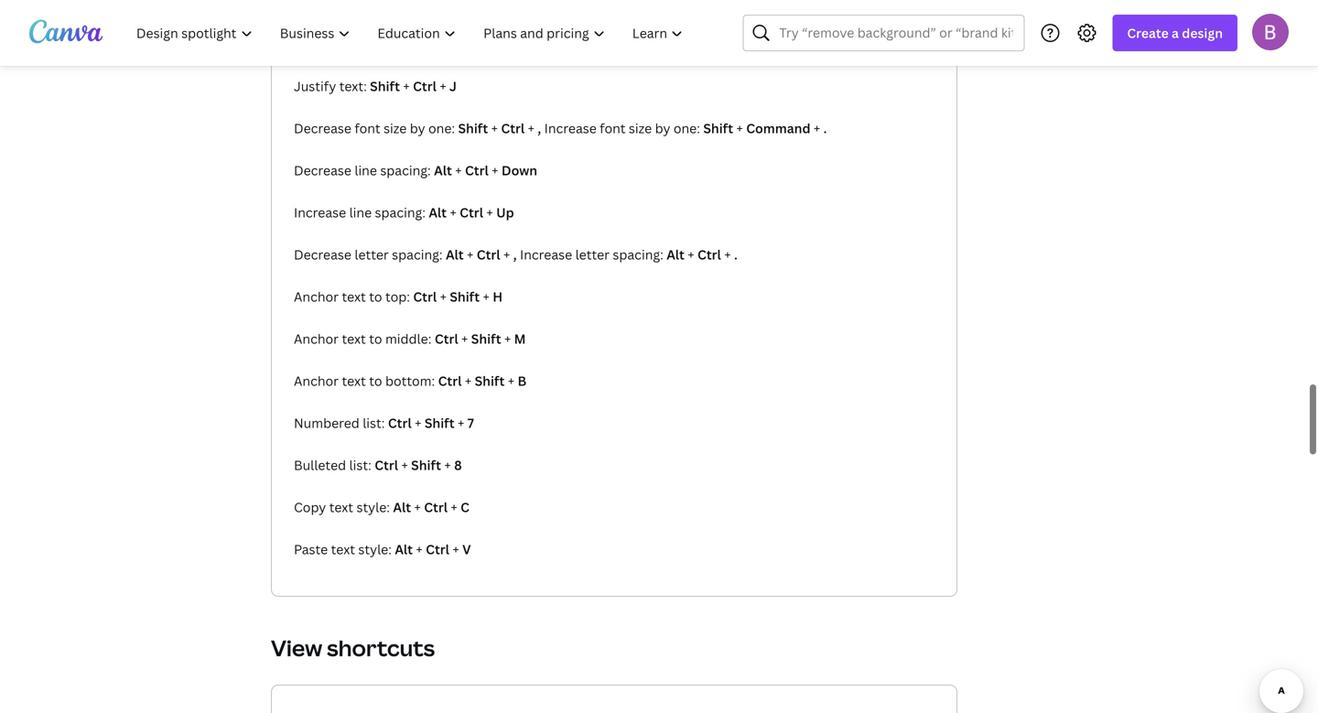 Task type: describe. For each thing, give the bounding box(es) containing it.
2 letter from the left
[[576, 246, 610, 263]]

Try "remove background" or "brand kit" search field
[[780, 16, 1013, 50]]

j
[[450, 77, 457, 95]]

1 horizontal spatial ,
[[538, 120, 541, 137]]

numbered
[[294, 414, 360, 432]]

style: for paste text style:
[[358, 541, 392, 558]]

text for paste text style:
[[331, 541, 355, 558]]

text:
[[340, 77, 367, 95]]

b
[[518, 372, 527, 390]]

design
[[1183, 24, 1224, 42]]

8
[[454, 457, 462, 474]]

2 by from the left
[[655, 120, 671, 137]]

h
[[493, 288, 503, 305]]

shift left the 7
[[425, 414, 455, 432]]

bulleted list: ctrl + shift + 8
[[294, 457, 462, 474]]

0 vertical spatial .
[[824, 120, 827, 137]]

2 vertical spatial increase
[[520, 246, 573, 263]]

top level navigation element
[[125, 15, 699, 51]]

0 horizontal spatial .
[[734, 246, 738, 263]]

1 one: from the left
[[429, 120, 455, 137]]

to for middle:
[[369, 330, 382, 348]]

1 size from the left
[[384, 120, 407, 137]]

shortcuts
[[327, 633, 435, 663]]

text for anchor text to middle:
[[342, 330, 366, 348]]

shift up 'decrease line spacing: alt + ctrl + down'
[[458, 120, 488, 137]]

create a design
[[1128, 24, 1224, 42]]

down
[[502, 162, 538, 179]]

alt for c
[[393, 499, 411, 516]]

text for copy text style:
[[329, 499, 354, 516]]

copy
[[294, 499, 326, 516]]

alt for down
[[434, 162, 452, 179]]

list: for bulleted
[[349, 457, 372, 474]]

2 one: from the left
[[674, 120, 701, 137]]

a
[[1172, 24, 1180, 42]]

justify
[[294, 77, 336, 95]]

bob builder image
[[1253, 14, 1289, 50]]

decrease for decrease line spacing: alt + ctrl + down
[[294, 162, 352, 179]]

middle:
[[386, 330, 432, 348]]

text for anchor text to top:
[[342, 288, 366, 305]]

anchor for anchor text to bottom:
[[294, 372, 339, 390]]

list: for numbered
[[363, 414, 385, 432]]

1 font from the left
[[355, 120, 381, 137]]

anchor text to top: ctrl + shift + h
[[294, 288, 503, 305]]

increase line spacing: alt + ctrl + up
[[294, 204, 514, 221]]

v
[[463, 541, 471, 558]]

anchor text to bottom: ctrl + shift + b
[[294, 372, 527, 390]]

shift left 'command'
[[704, 120, 734, 137]]

c
[[461, 499, 470, 516]]

shift left the m
[[471, 330, 501, 348]]

spacing: for up
[[375, 204, 426, 221]]

create
[[1128, 24, 1169, 42]]

bottom:
[[386, 372, 435, 390]]



Task type: vqa. For each thing, say whether or not it's contained in the screenshot.


Task type: locate. For each thing, give the bounding box(es) containing it.
0 vertical spatial ,
[[538, 120, 541, 137]]

2 to from the top
[[369, 330, 382, 348]]

0 vertical spatial increase
[[545, 120, 597, 137]]

0 vertical spatial anchor
[[294, 288, 339, 305]]

1 vertical spatial anchor
[[294, 330, 339, 348]]

0 horizontal spatial font
[[355, 120, 381, 137]]

3 to from the top
[[369, 372, 382, 390]]

shift right text:
[[370, 77, 400, 95]]

copy text style: alt + ctrl + c
[[294, 499, 470, 516]]

0 vertical spatial decrease
[[294, 120, 352, 137]]

paste
[[294, 541, 328, 558]]

decrease for decrease letter spacing: alt + ctrl + , increase letter spacing: alt + ctrl + .
[[294, 246, 352, 263]]

1 vertical spatial style:
[[358, 541, 392, 558]]

0 horizontal spatial size
[[384, 120, 407, 137]]

style:
[[357, 499, 390, 516], [358, 541, 392, 558]]

alt for ,
[[446, 246, 464, 263]]

text
[[342, 288, 366, 305], [342, 330, 366, 348], [342, 372, 366, 390], [329, 499, 354, 516], [331, 541, 355, 558]]

ctrl
[[413, 77, 437, 95], [501, 120, 525, 137], [465, 162, 489, 179], [460, 204, 484, 221], [477, 246, 501, 263], [698, 246, 722, 263], [413, 288, 437, 305], [435, 330, 458, 348], [438, 372, 462, 390], [388, 414, 412, 432], [375, 457, 398, 474], [424, 499, 448, 516], [426, 541, 450, 558]]

to for bottom:
[[369, 372, 382, 390]]

style: down bulleted list: ctrl + shift + 8
[[357, 499, 390, 516]]

text up numbered
[[342, 372, 366, 390]]

alt for v
[[395, 541, 413, 558]]

by
[[410, 120, 425, 137], [655, 120, 671, 137]]

0 horizontal spatial ,
[[514, 246, 517, 263]]

anchor for anchor text to middle:
[[294, 330, 339, 348]]

2 size from the left
[[629, 120, 652, 137]]

.
[[824, 120, 827, 137], [734, 246, 738, 263]]

text right 'paste'
[[331, 541, 355, 558]]

1 by from the left
[[410, 120, 425, 137]]

create a design button
[[1113, 15, 1238, 51]]

1 to from the top
[[369, 288, 382, 305]]

shift
[[370, 77, 400, 95], [458, 120, 488, 137], [704, 120, 734, 137], [450, 288, 480, 305], [471, 330, 501, 348], [475, 372, 505, 390], [425, 414, 455, 432], [411, 457, 441, 474]]

+
[[403, 77, 410, 95], [440, 77, 447, 95], [491, 120, 498, 137], [528, 120, 535, 137], [737, 120, 743, 137], [814, 120, 821, 137], [455, 162, 462, 179], [492, 162, 499, 179], [450, 204, 457, 221], [487, 204, 493, 221], [467, 246, 474, 263], [504, 246, 510, 263], [688, 246, 695, 263], [725, 246, 731, 263], [440, 288, 447, 305], [483, 288, 490, 305], [462, 330, 468, 348], [505, 330, 511, 348], [465, 372, 472, 390], [508, 372, 515, 390], [415, 414, 422, 432], [458, 414, 465, 432], [402, 457, 408, 474], [445, 457, 451, 474], [414, 499, 421, 516], [451, 499, 458, 516], [416, 541, 423, 558], [453, 541, 459, 558]]

command
[[747, 120, 811, 137]]

1 anchor from the top
[[294, 288, 339, 305]]

line for decrease
[[355, 162, 377, 179]]

shift left h on the top of the page
[[450, 288, 480, 305]]

view shortcuts
[[271, 633, 435, 663]]

list: right bulleted
[[349, 457, 372, 474]]

0 vertical spatial line
[[355, 162, 377, 179]]

top:
[[386, 288, 410, 305]]

1 vertical spatial list:
[[349, 457, 372, 474]]

1 vertical spatial decrease
[[294, 162, 352, 179]]

3 anchor from the top
[[294, 372, 339, 390]]

1 decrease from the top
[[294, 120, 352, 137]]

2 vertical spatial anchor
[[294, 372, 339, 390]]

text for anchor text to bottom:
[[342, 372, 366, 390]]

spacing: for ,
[[392, 246, 443, 263]]

3 decrease from the top
[[294, 246, 352, 263]]

line
[[355, 162, 377, 179], [349, 204, 372, 221]]

to left "top:"
[[369, 288, 382, 305]]

1 horizontal spatial font
[[600, 120, 626, 137]]

one:
[[429, 120, 455, 137], [674, 120, 701, 137]]

0 horizontal spatial one:
[[429, 120, 455, 137]]

1 horizontal spatial one:
[[674, 120, 701, 137]]

anchor
[[294, 288, 339, 305], [294, 330, 339, 348], [294, 372, 339, 390]]

2 anchor from the top
[[294, 330, 339, 348]]

1 vertical spatial line
[[349, 204, 372, 221]]

style: down copy text style: alt + ctrl + c
[[358, 541, 392, 558]]

justify text: shift + ctrl + j
[[294, 77, 457, 95]]

1 vertical spatial .
[[734, 246, 738, 263]]

line for increase
[[349, 204, 372, 221]]

2 vertical spatial decrease
[[294, 246, 352, 263]]

anchor text to middle: ctrl + shift + m
[[294, 330, 526, 348]]

spacing:
[[380, 162, 431, 179], [375, 204, 426, 221], [392, 246, 443, 263], [613, 246, 664, 263]]

style: for copy text style:
[[357, 499, 390, 516]]

line down 'decrease line spacing: alt + ctrl + down'
[[349, 204, 372, 221]]

m
[[514, 330, 526, 348]]

to left middle:
[[369, 330, 382, 348]]

text right 'copy'
[[329, 499, 354, 516]]

text left "top:"
[[342, 288, 366, 305]]

spacing: for down
[[380, 162, 431, 179]]

list: up bulleted list: ctrl + shift + 8
[[363, 414, 385, 432]]

bulleted
[[294, 457, 346, 474]]

up
[[497, 204, 514, 221]]

1 vertical spatial ,
[[514, 246, 517, 263]]

0 vertical spatial to
[[369, 288, 382, 305]]

decrease for decrease font size by one: shift + ctrl + , increase font size by one: shift + command + .
[[294, 120, 352, 137]]

text left middle:
[[342, 330, 366, 348]]

7
[[468, 414, 474, 432]]

1 letter from the left
[[355, 246, 389, 263]]

alt
[[434, 162, 452, 179], [429, 204, 447, 221], [446, 246, 464, 263], [667, 246, 685, 263], [393, 499, 411, 516], [395, 541, 413, 558]]

0 vertical spatial list:
[[363, 414, 385, 432]]

to for top:
[[369, 288, 382, 305]]

1 horizontal spatial by
[[655, 120, 671, 137]]

,
[[538, 120, 541, 137], [514, 246, 517, 263]]

1 horizontal spatial size
[[629, 120, 652, 137]]

decrease letter spacing: alt + ctrl + , increase letter spacing: alt + ctrl + .
[[294, 246, 738, 263]]

list:
[[363, 414, 385, 432], [349, 457, 372, 474]]

decrease line spacing: alt + ctrl + down
[[294, 162, 538, 179]]

shift left b
[[475, 372, 505, 390]]

line up increase line spacing: alt + ctrl + up on the top of page
[[355, 162, 377, 179]]

0 vertical spatial style:
[[357, 499, 390, 516]]

1 vertical spatial to
[[369, 330, 382, 348]]

2 decrease from the top
[[294, 162, 352, 179]]

paste text style: alt + ctrl + v
[[294, 541, 471, 558]]

1 horizontal spatial letter
[[576, 246, 610, 263]]

letter
[[355, 246, 389, 263], [576, 246, 610, 263]]

size
[[384, 120, 407, 137], [629, 120, 652, 137]]

0 horizontal spatial letter
[[355, 246, 389, 263]]

2 vertical spatial to
[[369, 372, 382, 390]]

numbered list: ctrl + shift + 7
[[294, 414, 474, 432]]

to left bottom:
[[369, 372, 382, 390]]

shift left 8
[[411, 457, 441, 474]]

increase
[[545, 120, 597, 137], [294, 204, 346, 221], [520, 246, 573, 263]]

decrease font size by one: shift + ctrl + , increase font size by one: shift + command + .
[[294, 120, 827, 137]]

anchor for anchor text to top:
[[294, 288, 339, 305]]

to
[[369, 288, 382, 305], [369, 330, 382, 348], [369, 372, 382, 390]]

alt for up
[[429, 204, 447, 221]]

view
[[271, 633, 323, 663]]

1 vertical spatial increase
[[294, 204, 346, 221]]

1 horizontal spatial .
[[824, 120, 827, 137]]

0 horizontal spatial by
[[410, 120, 425, 137]]

font
[[355, 120, 381, 137], [600, 120, 626, 137]]

decrease
[[294, 120, 352, 137], [294, 162, 352, 179], [294, 246, 352, 263]]

2 font from the left
[[600, 120, 626, 137]]



